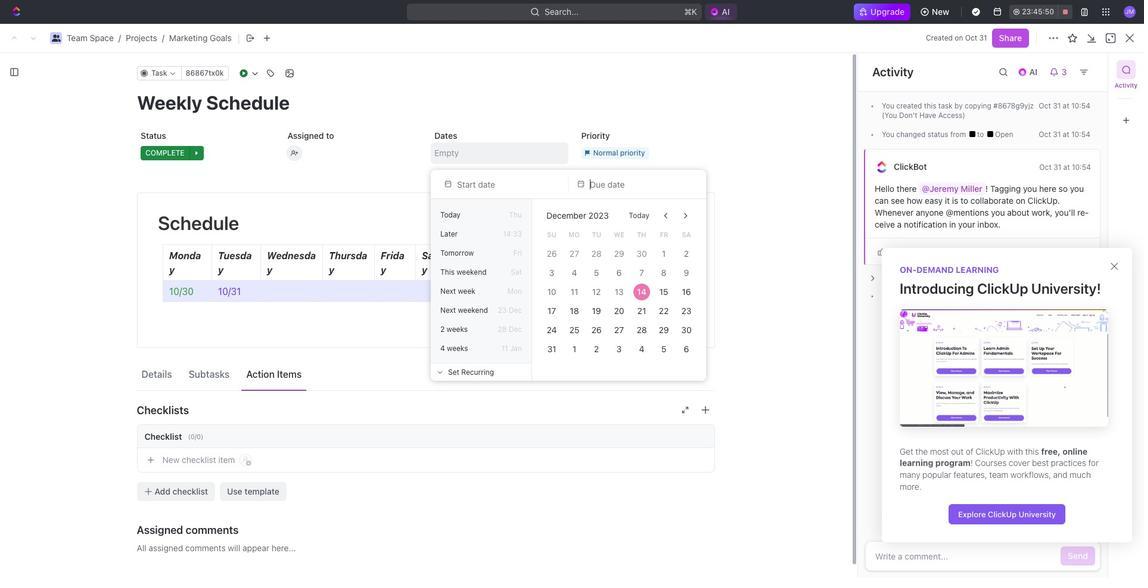 Task type: locate. For each thing, give the bounding box(es) containing it.
1 vertical spatial !
[[971, 458, 973, 468]]

12
[[593, 287, 601, 297], [848, 381, 857, 391], [297, 424, 306, 434]]

billing & invoicing
[[585, 446, 653, 456]]

4 nov from the top
[[831, 467, 846, 477]]

1 horizontal spatial 23
[[682, 306, 692, 316]]

1 meeting minutes from the top
[[221, 295, 286, 306]]

0 vertical spatial 12
[[593, 287, 601, 297]]

notes up priority on the right of page
[[569, 119, 592, 129]]

• down january 7, 2021 • in doc
[[918, 157, 922, 167]]

created for created by me
[[839, 100, 875, 110]]

2 horizontal spatial 4
[[639, 344, 645, 354]]

2 vertical spatial clickup
[[988, 510, 1017, 519]]

1 nov from the top
[[831, 252, 846, 263]]

26 down 19 at the right of the page
[[592, 325, 602, 335]]

1 23 from the left
[[498, 306, 507, 315]]

new
[[932, 7, 950, 17], [1097, 51, 1115, 61], [162, 455, 180, 465]]

invoicing
[[618, 446, 653, 456]]

1 date from the left
[[831, 233, 846, 242]]

agency right business time icon
[[585, 467, 614, 477]]

y inside frida y
[[381, 265, 386, 275]]

2 vertical spatial oct 31 at 10:54
[[1040, 163, 1092, 171]]

see all
[[1093, 100, 1115, 109]]

1 horizontal spatial 52 mins ago
[[926, 360, 973, 370]]

y down thursda
[[329, 265, 334, 275]]

2 vertical spatial management
[[616, 467, 666, 477]]

minutes
[[255, 295, 286, 306], [255, 489, 286, 499]]

0 horizontal spatial you
[[992, 207, 1006, 218]]

2 agency management from the top
[[585, 467, 666, 477]]

scope of work
[[221, 252, 278, 263], [585, 381, 641, 391]]

row
[[193, 228, 1130, 247], [193, 246, 1130, 270], [193, 267, 1130, 291], [193, 289, 1130, 313], [193, 310, 1130, 334], [193, 332, 1130, 356], [193, 354, 1130, 376], [193, 375, 1130, 399], [193, 397, 1130, 419], [193, 418, 1130, 441], [193, 439, 1130, 463], [193, 461, 1130, 483], [193, 482, 1130, 506]]

new down checklist (0/0)
[[162, 455, 180, 465]]

2 next from the top
[[441, 306, 456, 315]]

4 row from the top
[[193, 289, 1130, 313]]

2 agency from the top
[[585, 467, 614, 477]]

Start date text field
[[457, 179, 556, 189]]

next left week
[[441, 287, 456, 296]]

weeks up the 4 weeks
[[447, 325, 468, 334]]

y inside monda y
[[169, 265, 174, 275]]

39 mins ago
[[926, 467, 973, 477]]

1 vertical spatial activity
[[1115, 82, 1138, 89]]

0 vertical spatial assigned
[[287, 131, 324, 141]]

0 horizontal spatial 26
[[547, 249, 557, 259]]

-
[[573, 252, 577, 263], [692, 252, 696, 263], [692, 274, 696, 284], [692, 381, 696, 391], [692, 403, 696, 413], [692, 424, 696, 434], [692, 446, 696, 456], [692, 467, 696, 477]]

1 vertical spatial this
[[1026, 446, 1040, 457]]

0 horizontal spatial by
[[877, 100, 888, 110]]

minutes right use
[[255, 489, 286, 499]]

wednesda
[[267, 250, 316, 261]]

january for january 7, 2021
[[856, 138, 886, 148]]

y for tuesda y
[[218, 265, 223, 275]]

date up nov 21
[[831, 233, 846, 242]]

1 vertical spatial yesterday
[[926, 317, 964, 327]]

clickup
[[978, 280, 1029, 297], [976, 446, 1006, 457], [988, 510, 1017, 519]]

agency management down billing & invoicing
[[585, 467, 666, 477]]

0 vertical spatial clickup
[[978, 280, 1029, 297]]

weekend
[[457, 268, 487, 277], [458, 306, 488, 315]]

6 y from the left
[[422, 265, 427, 275]]

most
[[931, 446, 950, 457]]

• for january 7, 2021
[[918, 138, 922, 148]]

row containing scope of work
[[193, 246, 1130, 270]]

11 for 11
[[571, 287, 578, 297]]

checklist inside add checklist button
[[173, 486, 208, 497]]

large client project
[[585, 295, 661, 306]]

welcome!
[[221, 467, 260, 477]]

january left 1,
[[856, 157, 886, 167]]

0 horizontal spatial 21
[[638, 306, 646, 316]]

add checklist button
[[137, 482, 215, 501]]

21 down date updated button
[[848, 252, 857, 263]]

1 next from the top
[[441, 287, 456, 296]]

1 vertical spatial 26
[[592, 325, 602, 335]]

1 minutes from the top
[[255, 295, 286, 306]]

1 horizontal spatial 1
[[573, 344, 576, 354]]

2 vertical spatial doc
[[221, 274, 236, 284]]

created
[[926, 33, 953, 42], [839, 100, 875, 110]]

2 date from the left
[[926, 233, 942, 242]]

6 left thursda
[[293, 252, 298, 263]]

1 horizontal spatial 26
[[592, 325, 602, 335]]

project notes up priority on the right of page
[[540, 119, 592, 129]]

2 meeting from the top
[[221, 489, 253, 499]]

0 vertical spatial agency
[[585, 317, 614, 327]]

practices
[[1051, 458, 1087, 468]]

explore clickup university
[[959, 510, 1057, 519]]

2 meeting minutes from the top
[[221, 489, 286, 499]]

10:54 down see all button
[[1072, 130, 1091, 139]]

guide up 'invoicing'
[[635, 424, 658, 434]]

31 down 24
[[548, 344, 556, 354]]

jan
[[510, 344, 522, 353]]

2 y from the left
[[218, 265, 223, 275]]

y inside tuesda y
[[218, 265, 223, 275]]

2 horizontal spatial new
[[1097, 51, 1115, 61]]

2 nov 17 from the top
[[831, 424, 856, 434]]

4 y from the left
[[329, 265, 334, 275]]

weekend for this weekend
[[457, 268, 487, 277]]

51 mins ago
[[926, 381, 972, 391], [926, 403, 972, 413]]

28 down 'location'
[[592, 249, 602, 259]]

Due date text field
[[590, 179, 689, 189]]

5 nov from the top
[[831, 510, 846, 520]]

agency management
[[585, 317, 666, 327], [585, 467, 666, 477]]

created up untitled
[[839, 100, 875, 110]]

docs right "action items" button
[[312, 381, 332, 391]]

oct 31 at 10:54 down see all button
[[1039, 130, 1091, 139]]

oct left 'share'
[[966, 33, 978, 42]]

• inside january 1, 2021 • in
[[918, 157, 922, 167]]

1 vertical spatial on
[[1016, 196, 1026, 206]]

3 down 20
[[617, 344, 622, 354]]

2 down resource management 'button' on the bottom left of page
[[346, 381, 351, 391]]

how
[[907, 196, 923, 206]]

21 inside "row"
[[848, 252, 857, 263]]

0 vertical spatial activity
[[873, 65, 914, 79]]

1 vertical spatial weeks
[[447, 344, 468, 353]]

management up client 1 scope of work docs in the left bottom of the page
[[260, 360, 311, 370]]

2 52 from the left
[[926, 360, 936, 370]]

management down 'invoicing'
[[616, 467, 666, 477]]

1 vertical spatial project notes
[[221, 338, 274, 348]]

17 inside row
[[848, 510, 856, 520]]

1 vertical spatial 11
[[502, 344, 508, 353]]

1 vertical spatial 21
[[638, 306, 646, 316]]

assigned inside assigned button
[[407, 210, 444, 220]]

2021 for january 7, 2021
[[897, 138, 916, 148]]

(you
[[882, 111, 898, 120]]

1 vertical spatial doc
[[933, 138, 949, 148]]

1 vertical spatial 10:54
[[1072, 130, 1091, 139]]

new for new
[[932, 7, 950, 17]]

1 2021 from the top
[[897, 138, 916, 148]]

tomorrow
[[441, 249, 474, 258]]

docs right search
[[1058, 51, 1078, 61]]

27 down 20
[[615, 325, 624, 335]]

1 horizontal spatial all
[[210, 210, 220, 220]]

2 51 from the top
[[926, 403, 935, 413]]

5 row from the top
[[193, 310, 1130, 334]]

you for created this task by copying
[[882, 101, 895, 110]]

1 changed status from from the top
[[895, 130, 969, 139]]

11 for 11 jan
[[502, 344, 508, 353]]

yesterday for 5
[[926, 317, 964, 327]]

0 horizontal spatial projects
[[126, 33, 157, 43]]

0 vertical spatial agency management
[[585, 317, 666, 327]]

23 up 28 dec
[[498, 306, 507, 315]]

1 guide from the left
[[259, 424, 282, 434]]

of
[[248, 252, 256, 263], [279, 381, 287, 391], [611, 381, 619, 391], [966, 446, 974, 457]]

3 y from the left
[[267, 265, 272, 275]]

2021 right 1,
[[897, 157, 916, 167]]

1 vertical spatial comments
[[185, 543, 226, 553]]

row containing agency management
[[193, 310, 1130, 334]]

management for nov 17
[[616, 467, 666, 477]]

clickup inside on-demand learning introducing clickup university!
[[978, 280, 1029, 297]]

meeting down welcome!
[[221, 489, 253, 499]]

details button
[[137, 363, 177, 385]]

0 vertical spatial 10:54
[[1072, 101, 1091, 110]]

2 23 from the left
[[682, 306, 692, 316]]

2 2021 from the top
[[897, 157, 916, 167]]

row containing resource management
[[193, 354, 1130, 376]]

archived button
[[451, 204, 492, 228]]

28 down large client project in the bottom of the page
[[637, 325, 647, 335]]

nov 17 for yesterday
[[831, 338, 856, 348]]

27 down the 'mo'
[[570, 249, 579, 259]]

upgrade link
[[854, 4, 911, 20]]

scope down the action
[[252, 381, 277, 391]]

1 you from the top
[[882, 101, 895, 110]]

y inside wednesda y
[[267, 265, 272, 275]]

2 38 mins ago from the left
[[926, 489, 973, 499]]

checklist right add
[[173, 486, 208, 497]]

0 vertical spatial you
[[882, 101, 895, 110]]

4 nov 17 from the top
[[831, 510, 856, 520]]

this
[[441, 268, 455, 277]]

y inside saturda y
[[422, 265, 427, 275]]

1 y from the left
[[169, 265, 174, 275]]

nov
[[831, 252, 846, 263], [831, 338, 846, 348], [831, 424, 846, 434], [831, 467, 846, 477], [831, 510, 846, 520]]

new up created on oct 31
[[932, 7, 950, 17]]

1 horizontal spatial 21
[[848, 252, 857, 263]]

you left here
[[1024, 184, 1038, 194]]

agency management for dec
[[585, 317, 666, 327]]

1 vertical spatial changed status from
[[895, 292, 969, 300]]

0 vertical spatial doc
[[1117, 51, 1133, 61]]

6 down template guide
[[267, 446, 273, 456]]

1
[[663, 249, 666, 259], [573, 344, 576, 354], [246, 381, 250, 391]]

management for dec 5
[[616, 317, 666, 327]]

1 horizontal spatial projects
[[585, 338, 616, 348]]

activity
[[873, 65, 914, 79], [1115, 82, 1138, 89]]

january
[[856, 138, 886, 148], [856, 157, 886, 167]]

next for next weekend
[[441, 306, 456, 315]]

0 horizontal spatial activity
[[873, 65, 914, 79]]

scope down name
[[221, 252, 245, 263]]

all left assigned
[[137, 543, 146, 553]]

y inside thursda y
[[329, 265, 334, 275]]

2 nov from the top
[[831, 338, 846, 348]]

0 horizontal spatial notes
[[251, 338, 274, 348]]

dialog
[[882, 248, 1133, 543]]

10:54 left see
[[1072, 101, 1091, 110]]

meeting down tuesda y
[[221, 295, 253, 306]]

work up ✨ template guide on the right
[[621, 381, 641, 391]]

0 vertical spatial management
[[616, 317, 666, 327]]

activity inside task sidebar navigation tab list
[[1115, 82, 1138, 89]]

0 horizontal spatial scope of work
[[221, 252, 278, 263]]

untitled
[[856, 119, 886, 129]]

1 horizontal spatial client
[[609, 295, 631, 306]]

row containing doc
[[193, 267, 1130, 291]]

6 for invoices
[[267, 446, 273, 456]]

task sidebar navigation tab list
[[1114, 60, 1140, 130]]

viewed
[[944, 233, 967, 242]]

oct 31 at 10:54
[[1039, 101, 1091, 110], [1039, 130, 1091, 139], [1040, 163, 1092, 171]]

2 guide from the left
[[635, 424, 658, 434]]

project notes up resource
[[221, 338, 274, 348]]

0 horizontal spatial guide
[[259, 424, 282, 434]]

13
[[615, 287, 624, 297]]

row containing name
[[193, 228, 1130, 247]]

tab list containing all
[[207, 204, 492, 228]]

to inside to in progress
[[999, 292, 1006, 300]]

assigned comments button
[[137, 516, 715, 544]]

new up 'see all'
[[1097, 51, 1115, 61]]

more.
[[900, 481, 922, 492]]

in inside to in progress
[[892, 301, 898, 310]]

6 down tuesda
[[251, 274, 256, 284]]

checklists button
[[137, 396, 715, 424]]

date updated
[[831, 233, 876, 242]]

sharing
[[1021, 233, 1047, 242]]

you down collaborate
[[992, 207, 1006, 218]]

activity up all
[[1115, 82, 1138, 89]]

y down 'saturda' on the top
[[422, 265, 427, 275]]

0 vertical spatial this
[[925, 101, 937, 110]]

9 row from the top
[[193, 397, 1130, 419]]

created for created on oct 31
[[926, 33, 953, 42]]

12 row from the top
[[193, 461, 1130, 483]]

1 january from the top
[[856, 138, 886, 148]]

0 vertical spatial 30
[[637, 249, 647, 259]]

11 up 18
[[571, 287, 578, 297]]

1 agency management from the top
[[585, 317, 666, 327]]

to in progress
[[890, 292, 1006, 310]]

3 nov 17 from the top
[[831, 467, 856, 477]]

y for wednesda y
[[267, 265, 272, 275]]

this up best
[[1026, 446, 1040, 457]]

2 vertical spatial project
[[221, 338, 249, 348]]

explore
[[959, 510, 986, 519]]

1 nov 17 from the top
[[831, 338, 856, 348]]

today button
[[622, 206, 657, 225]]

/ right space
[[119, 33, 121, 43]]

1 vertical spatial 29
[[659, 325, 670, 335]]

on up about
[[1016, 196, 1026, 206]]

date for date updated
[[831, 233, 846, 242]]

0 horizontal spatial work
[[258, 252, 278, 263]]

0 horizontal spatial doc
[[221, 274, 236, 284]]

clickup right explore
[[988, 510, 1017, 519]]

december 2023
[[547, 210, 609, 221]]

changed status from up progress
[[895, 292, 969, 300]]

docs inside tab list
[[245, 210, 265, 220]]

2 vertical spatial assigned
[[137, 524, 183, 536]]

meeting minutes down tuesda y
[[221, 295, 286, 306]]

30 up 7
[[637, 249, 647, 259]]

2 horizontal spatial scope
[[585, 381, 609, 391]]

assigned comments
[[137, 524, 239, 536]]

2 51 mins ago from the top
[[926, 403, 972, 413]]

1 vertical spatial changed
[[897, 292, 926, 300]]

1 template from the left
[[221, 424, 257, 434]]

1 row from the top
[[193, 228, 1130, 247]]

new doc
[[1097, 51, 1133, 61]]

! down get the most out of clickup with this
[[971, 458, 973, 468]]

1 vertical spatial management
[[260, 360, 311, 370]]

1 agency from the top
[[585, 317, 614, 327]]

23 down 16 on the right
[[682, 306, 692, 316]]

tab list
[[207, 204, 492, 228]]

management
[[616, 317, 666, 327], [260, 360, 311, 370], [616, 467, 666, 477]]

1 vertical spatial scope of work
[[585, 381, 641, 391]]

it
[[945, 196, 950, 206]]

get the most out of clickup with this
[[900, 446, 1042, 457]]

changed up progress
[[897, 292, 926, 300]]

21
[[848, 252, 857, 263], [638, 306, 646, 316]]

1 down the action
[[246, 381, 250, 391]]

weeks for 4 weeks
[[447, 344, 468, 353]]

thursda
[[329, 250, 367, 261]]

resource
[[221, 360, 258, 370]]

agency down 19 at the right of the page
[[585, 317, 614, 327]]

column header
[[193, 228, 206, 247]]

created down new button
[[926, 33, 953, 42]]

3 nov from the top
[[831, 424, 846, 434]]

1 horizontal spatial 38
[[926, 489, 936, 499]]

4 down 2 weeks
[[441, 344, 445, 353]]

49 mins ago
[[926, 446, 973, 456]]

to for to
[[978, 130, 986, 139]]

new for new doc
[[1097, 51, 1115, 61]]

! tagging you here so you can see how easy it is to collaborate on clickup. whenever anyone @mentions you about work, you'll re ceive a notification in your inbox.
[[875, 184, 1089, 230]]

1 vertical spatial you
[[882, 130, 895, 139]]

1 horizontal spatial by
[[955, 101, 963, 110]]

1 horizontal spatial 3
[[617, 344, 622, 354]]

new button
[[916, 2, 957, 21]]

2 minutes from the top
[[255, 489, 286, 499]]

row containing invoices
[[193, 439, 1130, 463]]

28 dec
[[498, 325, 522, 334]]

upgrade
[[871, 7, 905, 17]]

meeting minutes inside button
[[221, 489, 286, 499]]

today up th on the right of the page
[[629, 211, 650, 220]]

! up collaborate
[[986, 184, 989, 194]]

4 down large client project in the bottom of the page
[[639, 344, 645, 354]]

scope of work up ✨ template guide on the right
[[585, 381, 641, 391]]

today inside button
[[629, 211, 650, 220]]

work
[[258, 252, 278, 263], [289, 381, 310, 391], [621, 381, 641, 391]]

about
[[1008, 207, 1030, 218]]

! for ! tagging you here so you can see how easy it is to collaborate on clickup. whenever anyone @mentions you about work, you'll re ceive a notification in your inbox.
[[986, 184, 989, 194]]

workflows,
[[1011, 470, 1052, 480]]

y down tuesda
[[218, 265, 223, 275]]

! inside ! tagging you here so you can see how easy it is to collaborate on clickup. whenever anyone @mentions you about work, you'll re ceive a notification in your inbox.
[[986, 184, 989, 194]]

51 mins ago for dec 5
[[926, 403, 972, 413]]

2 down 19 at the right of the page
[[594, 344, 599, 354]]

by up access)
[[955, 101, 963, 110]]

search
[[1029, 51, 1056, 61]]

weekend for next weekend
[[458, 306, 488, 315]]

you down (you
[[882, 130, 895, 139]]

of down items
[[279, 381, 287, 391]]

team space / projects / marketing goals |
[[67, 32, 240, 44]]

checklist down (0/0)
[[182, 455, 216, 465]]

! inside ! courses cover best practices for many popular features, team workflows, and much more.
[[971, 458, 973, 468]]

0 horizontal spatial 38
[[831, 489, 841, 499]]

×
[[1110, 257, 1120, 274]]

my docs
[[231, 210, 265, 220]]

nov inside nov 17 row
[[831, 510, 846, 520]]

clickup down 'learning'
[[978, 280, 1029, 297]]

action items
[[246, 369, 302, 379]]

1 38 mins ago from the left
[[831, 489, 878, 499]]

yesterday for 17
[[926, 338, 964, 348]]

0 vertical spatial meeting
[[221, 295, 253, 306]]

1 vertical spatial agency management
[[585, 467, 666, 477]]

26
[[547, 249, 557, 259], [592, 325, 602, 335]]

on down new button
[[955, 33, 964, 42]]

0 vertical spatial 11
[[571, 287, 578, 297]]

projects inside team space / projects / marketing goals |
[[126, 33, 157, 43]]

notes
[[569, 119, 592, 129], [251, 338, 274, 348]]

1 51 mins ago from the top
[[926, 381, 972, 391]]

25
[[569, 325, 579, 335]]

10 row from the top
[[193, 418, 1130, 441]]

oct 31 at 10:54 for changed status from
[[1039, 130, 1091, 139]]

0 horizontal spatial /
[[119, 33, 121, 43]]

row containing -
[[193, 397, 1130, 419]]

table
[[193, 228, 1130, 527]]

31 right 'open'
[[1054, 130, 1061, 139]]

11 left jan
[[502, 344, 508, 353]]

notes up resource management
[[251, 338, 274, 348]]

1 horizontal spatial created
[[926, 33, 953, 42]]

dec 12
[[831, 381, 857, 391]]

project notes
[[540, 119, 592, 129], [221, 338, 274, 348]]

1 horizontal spatial guide
[[635, 424, 658, 434]]

38 mins ago left more.
[[831, 489, 878, 499]]

1 vertical spatial 51 mins ago
[[926, 403, 972, 413]]

10:54 up re in the top right of the page
[[1073, 163, 1092, 171]]

17 for agency management
[[848, 467, 856, 477]]

2 row from the top
[[193, 246, 1130, 270]]

2 52 mins ago from the left
[[926, 360, 973, 370]]

23 for 23 dec
[[498, 306, 507, 315]]

use template button
[[220, 482, 287, 501]]

0 vertical spatial project
[[540, 119, 567, 129]]

assigned inside dropdown button
[[137, 524, 183, 536]]

Search by name... text field
[[941, 204, 1091, 222]]

0 vertical spatial 3
[[549, 268, 555, 278]]

29 down we
[[614, 249, 625, 259]]

• for january 1, 2021
[[918, 157, 922, 167]]

18
[[570, 306, 579, 316]]

1 vertical spatial all
[[137, 543, 146, 553]]

1 horizontal spatial activity
[[1115, 82, 1138, 89]]

date inside button
[[926, 233, 942, 242]]

10:54 for created this task by copying
[[1072, 101, 1091, 110]]

y down wednesda
[[267, 265, 272, 275]]

• inside january 7, 2021 • in doc
[[918, 138, 922, 148]]

all inside button
[[210, 210, 220, 220]]

client up 20
[[609, 295, 631, 306]]

5 y from the left
[[381, 265, 386, 275]]

17 for ✨ template guide
[[848, 424, 856, 434]]

39
[[926, 467, 936, 477]]

to inside ! tagging you here so you can see how easy it is to collaborate on clickup. whenever anyone @mentions you about work, you'll re ceive a notification in your inbox.
[[961, 196, 969, 206]]

0 horizontal spatial all
[[137, 543, 146, 553]]

0 vertical spatial 51
[[926, 381, 935, 391]]

14:33
[[503, 230, 522, 238]]

you'll
[[1055, 207, 1076, 218]]

january for january 1, 2021
[[856, 157, 886, 167]]

6 row from the top
[[193, 332, 1130, 356]]

checklist for new
[[182, 455, 216, 465]]

7 row from the top
[[193, 354, 1130, 376]]

all for all assigned comments will appear here...
[[137, 543, 146, 553]]

0 vertical spatial 51 mins ago
[[926, 381, 972, 391]]

51 for 12
[[926, 381, 935, 391]]

cell
[[193, 247, 206, 268], [919, 247, 1014, 268], [1014, 247, 1110, 268], [193, 268, 206, 290], [193, 290, 206, 311], [193, 311, 206, 333], [193, 333, 206, 354], [193, 354, 206, 376], [566, 354, 685, 376], [193, 376, 206, 397], [193, 397, 206, 419], [206, 397, 566, 419], [193, 419, 206, 440], [193, 440, 206, 461], [1110, 440, 1130, 461], [193, 461, 206, 483], [1110, 461, 1130, 483], [193, 483, 206, 504], [566, 483, 685, 504], [685, 483, 823, 504], [1110, 483, 1130, 504], [193, 504, 206, 526], [566, 504, 685, 526], [685, 504, 823, 526], [919, 504, 1014, 526], [1110, 504, 1130, 526]]

tags
[[692, 233, 708, 242]]

2 you from the top
[[882, 130, 895, 139]]

agency
[[585, 317, 614, 327], [585, 467, 614, 477]]

0 horizontal spatial 12
[[297, 424, 306, 434]]

all left my
[[210, 210, 220, 220]]

date updated button
[[823, 228, 883, 247]]

2 january from the top
[[856, 157, 886, 167]]

0 horizontal spatial 23
[[498, 306, 507, 315]]

1 vertical spatial minutes
[[255, 489, 286, 499]]

2 horizontal spatial project
[[633, 295, 661, 306]]

3 row from the top
[[193, 267, 1130, 291]]

from left to do
[[951, 292, 967, 300]]

meeting minutes down welcome!
[[221, 489, 286, 499]]

cover
[[1009, 458, 1030, 468]]

out
[[952, 446, 964, 457]]

date inside button
[[831, 233, 846, 242]]

8 row from the top
[[193, 375, 1130, 399]]

0 vertical spatial !
[[986, 184, 989, 194]]

1 51 from the top
[[926, 381, 935, 391]]

minutes right 10/31
[[255, 295, 286, 306]]

0 vertical spatial 26
[[547, 249, 557, 259]]

1 vertical spatial checklist
[[173, 486, 208, 497]]

2
[[684, 249, 689, 259], [441, 325, 445, 334], [594, 344, 599, 354], [346, 381, 351, 391]]

1 status from the top
[[928, 130, 949, 139]]

11 row from the top
[[193, 439, 1130, 463]]

17 for projects
[[848, 338, 856, 348]]

clickup up courses
[[976, 446, 1006, 457]]

1 vertical spatial next
[[441, 306, 456, 315]]

nov 17
[[831, 338, 856, 348], [831, 424, 856, 434], [831, 467, 856, 477], [831, 510, 856, 520]]



Task type: describe. For each thing, give the bounding box(es) containing it.
clickup inside button
[[988, 510, 1017, 519]]

6 for scope of work
[[293, 252, 298, 263]]

all for all
[[210, 210, 220, 220]]

2 vertical spatial 12
[[297, 424, 306, 434]]

15
[[660, 287, 669, 297]]

oct 31 at 10:54 for created this task by copying
[[1039, 101, 1091, 110]]

and
[[1054, 470, 1068, 480]]

2 inside "row"
[[346, 381, 351, 391]]

wednesda y
[[267, 250, 316, 275]]

thu
[[509, 210, 522, 219]]

me
[[891, 100, 905, 110]]

frida
[[381, 250, 404, 261]]

online
[[1063, 446, 1088, 457]]

oct up here
[[1040, 163, 1052, 171]]

1 horizontal spatial 4
[[572, 268, 577, 278]]

1 meeting from the top
[[221, 295, 253, 306]]

1 vertical spatial clickup
[[976, 446, 1006, 457]]

ceive
[[875, 207, 1089, 230]]

yesterday inside task sidebar content section
[[1029, 292, 1063, 300]]

nov 17 for 39 mins ago
[[831, 467, 856, 477]]

1 horizontal spatial 29
[[659, 325, 670, 335]]

tagging
[[991, 184, 1021, 194]]

2 horizontal spatial 1
[[663, 249, 666, 259]]

demand
[[917, 265, 954, 275]]

many
[[900, 470, 921, 480]]

13 row from the top
[[193, 482, 1130, 506]]

search docs
[[1029, 51, 1078, 61]]

86867tx0k button
[[181, 66, 228, 80]]

2 38 from the left
[[926, 489, 936, 499]]

management inside 'button'
[[260, 360, 311, 370]]

fr
[[660, 231, 669, 238]]

1 horizontal spatial project
[[540, 119, 567, 129]]

resource management
[[221, 360, 311, 370]]

a
[[898, 219, 902, 230]]

with
[[1008, 446, 1024, 457]]

priority
[[581, 131, 610, 141]]

have
[[920, 111, 937, 120]]

row containing client 1 scope of work docs
[[193, 375, 1130, 399]]

2 horizontal spatial 28
[[637, 325, 647, 335]]

0 horizontal spatial scope
[[221, 252, 245, 263]]

oct right 'open'
[[1039, 130, 1052, 139]]

1 38 from the left
[[831, 489, 841, 499]]

! for ! courses cover best practices for many popular features, team workflows, and much more.
[[971, 458, 973, 468]]

1 vertical spatial 3
[[617, 344, 622, 354]]

assigned for assigned
[[407, 210, 444, 220]]

su
[[547, 231, 557, 238]]

0 horizontal spatial client
[[221, 381, 244, 391]]

16
[[682, 287, 691, 297]]

1 vertical spatial notes
[[251, 338, 274, 348]]

8
[[662, 268, 667, 278]]

task
[[939, 101, 953, 110]]

0 horizontal spatial 1
[[246, 381, 250, 391]]

saturda
[[422, 250, 458, 261]]

1 horizontal spatial project notes
[[540, 119, 592, 129]]

dialog containing ×
[[882, 248, 1133, 543]]

nov for yesterday
[[831, 338, 846, 348]]

mo
[[569, 231, 580, 238]]

0 horizontal spatial project
[[221, 338, 249, 348]]

16:15
[[1073, 292, 1091, 300]]

resource management button
[[207, 354, 559, 376]]

empty button
[[431, 142, 568, 164]]

team space link
[[67, 33, 114, 43]]

10/31
[[218, 286, 241, 297]]

whenever
[[875, 207, 914, 218]]

collaborate
[[971, 196, 1014, 206]]

0 horizontal spatial 29
[[614, 249, 625, 259]]

of up ✨ template guide on the right
[[611, 381, 619, 391]]

0 horizontal spatial 4
[[441, 344, 445, 353]]

24
[[547, 325, 557, 335]]

task sidebar content section
[[858, 53, 1108, 578]]

0 horizontal spatial 27
[[570, 249, 579, 259]]

nov 17 row
[[193, 503, 1130, 527]]

0 vertical spatial scope of work
[[221, 252, 278, 263]]

2 horizontal spatial 12
[[848, 381, 857, 391]]

1 vertical spatial 27
[[615, 325, 624, 335]]

checklists
[[137, 404, 189, 416]]

re
[[1078, 207, 1089, 218]]

1 52 from the left
[[831, 360, 841, 370]]

business time image
[[574, 319, 581, 325]]

0 horizontal spatial project notes
[[221, 338, 274, 348]]

new checklist item
[[162, 455, 235, 465]]

created on oct 31
[[926, 33, 988, 42]]

1 horizontal spatial scope
[[252, 381, 277, 391]]

on inside ! tagging you here so you can see how easy it is to collaborate on clickup. whenever anyone @mentions you about work, you'll re ceive a notification in your inbox.
[[1016, 196, 1026, 206]]

meeting inside button
[[221, 489, 253, 499]]

2 horizontal spatial you
[[1071, 184, 1085, 194]]

0 horizontal spatial today
[[441, 210, 461, 219]]

row containing project notes
[[193, 332, 1130, 356]]

23:45:50 button
[[1010, 5, 1073, 19]]

clickbot
[[894, 162, 927, 172]]

sa
[[682, 231, 691, 238]]

in inside ! tagging you here so you can see how easy it is to collaborate on clickup. whenever anyone @mentions you about work, you'll re ceive a notification in your inbox.
[[950, 219, 957, 230]]

new for new checklist item
[[162, 455, 180, 465]]

nov for 50 mins ago
[[831, 424, 846, 434]]

@mentions
[[946, 207, 989, 218]]

all
[[1108, 100, 1115, 109]]

1 horizontal spatial notes
[[569, 119, 592, 129]]

by inside task sidebar content section
[[955, 101, 963, 110]]

2 up the 4 weeks
[[441, 325, 445, 334]]

in down january 7, 2021 • in doc
[[924, 157, 931, 167]]

sidebar navigation
[[0, 42, 178, 578]]

to for to do
[[978, 292, 986, 300]]

2 vertical spatial 10:54
[[1073, 163, 1092, 171]]

1 horizontal spatial you
[[1024, 184, 1038, 194]]

1 52 mins ago from the left
[[831, 360, 878, 370]]

best
[[1033, 458, 1049, 468]]

in down have
[[924, 138, 931, 148]]

clickup.
[[1028, 196, 1061, 206]]

assigned for assigned comments
[[137, 524, 183, 536]]

assigned for assigned to
[[287, 131, 324, 141]]

next week
[[441, 287, 476, 296]]

agency for dec 5
[[585, 317, 614, 327]]

31 left see
[[1054, 101, 1061, 110]]

agency management for nov
[[585, 467, 666, 477]]

business time image
[[574, 470, 581, 475]]

&
[[610, 446, 616, 456]]

this inside dialog
[[1026, 446, 1040, 457]]

1 vertical spatial project
[[633, 295, 661, 306]]

sat
[[511, 268, 522, 277]]

share button
[[992, 29, 1030, 48]]

11 jan
[[502, 344, 522, 353]]

here...
[[272, 543, 296, 553]]

items
[[277, 369, 302, 379]]

doc inside button
[[1117, 51, 1133, 61]]

invoices
[[221, 446, 253, 456]]

2 status from the top
[[928, 292, 949, 300]]

minutes inside button
[[255, 489, 286, 499]]

projects link
[[126, 33, 157, 43]]

0 horizontal spatial 28
[[498, 325, 507, 334]]

2 changed from the top
[[897, 292, 926, 300]]

get
[[900, 446, 914, 457]]

row containing welcome!
[[193, 461, 1130, 483]]

large
[[585, 295, 607, 306]]

will
[[228, 543, 240, 553]]

table containing scope of work
[[193, 228, 1130, 527]]

✨ template guide
[[585, 424, 658, 434]]

features,
[[954, 470, 988, 480]]

23 dec
[[498, 306, 522, 315]]

to do
[[976, 292, 999, 300]]

nov 17 for 50 mins ago
[[831, 424, 856, 434]]

marketing goals link
[[169, 33, 232, 43]]

1 vertical spatial 1
[[573, 344, 576, 354]]

1 from from the top
[[951, 130, 967, 139]]

1 horizontal spatial scope of work
[[585, 381, 641, 391]]

university!
[[1032, 280, 1102, 297]]

50 mins ago
[[926, 424, 973, 434]]

23 for 23
[[682, 306, 692, 316]]

next for next week
[[441, 287, 456, 296]]

yesterday at 16:15
[[1029, 292, 1091, 300]]

can
[[875, 196, 889, 206]]

this inside task sidebar content section
[[925, 101, 937, 110]]

2 horizontal spatial work
[[621, 381, 641, 391]]

team
[[990, 470, 1009, 480]]

nov for 39 mins ago
[[831, 467, 846, 477]]

projects inside "row"
[[585, 338, 616, 348]]

1 horizontal spatial 30
[[682, 325, 692, 335]]

docs up the 86867tx0k
[[200, 51, 219, 61]]

0 vertical spatial client
[[609, 295, 631, 306]]

subtasks button
[[184, 363, 234, 385]]

later
[[441, 230, 458, 238]]

recurring
[[462, 368, 494, 376]]

introducing
[[900, 280, 975, 297]]

2 from from the top
[[951, 292, 967, 300]]

explore clickup university button
[[949, 504, 1066, 525]]

checklist for add
[[173, 486, 208, 497]]

add
[[155, 486, 170, 497]]

1 horizontal spatial 28
[[592, 249, 602, 259]]

y for thursda y
[[329, 265, 334, 275]]

31 up so
[[1054, 163, 1062, 171]]

so
[[1059, 184, 1068, 194]]

6 down 16 on the right
[[684, 344, 690, 354]]

1 changed from the top
[[897, 130, 926, 139]]

2 changed status from from the top
[[895, 292, 969, 300]]

0 horizontal spatial on
[[955, 33, 964, 42]]

user group image
[[52, 35, 61, 42]]

0 horizontal spatial 30
[[637, 249, 647, 259]]

comments inside dropdown button
[[186, 524, 239, 536]]

10:54 for changed status from
[[1072, 130, 1091, 139]]

to for to in progress
[[999, 292, 1006, 300]]

column header inside table
[[193, 228, 206, 247]]

86867tx0k
[[185, 69, 224, 78]]

you for changed status from
[[882, 130, 895, 139]]

6 up 13
[[617, 268, 622, 278]]

template
[[245, 486, 280, 497]]

updated
[[848, 233, 876, 242]]

2 / from the left
[[162, 33, 165, 43]]

easy
[[925, 196, 943, 206]]

action
[[246, 369, 275, 379]]

Edit task name text field
[[137, 91, 715, 114]]

2 weeks
[[441, 325, 468, 334]]

nov 17 inside row
[[831, 510, 856, 520]]

see
[[891, 196, 905, 206]]

appear
[[243, 543, 269, 553]]

there
[[897, 184, 917, 194]]

6 for doc
[[251, 274, 256, 284]]

1 horizontal spatial work
[[289, 381, 310, 391]]

university
[[1019, 510, 1057, 519]]

send
[[1068, 551, 1089, 561]]

date for date viewed
[[926, 233, 942, 242]]

y for frida y
[[381, 265, 386, 275]]

31 left 'share'
[[980, 33, 988, 42]]

set recurring
[[448, 368, 494, 376]]

row containing template guide
[[193, 418, 1130, 441]]

oct right #8678g9yjz
[[1039, 101, 1052, 110]]

1 horizontal spatial doc
[[933, 138, 949, 148]]

|
[[238, 32, 240, 44]]

51 mins ago for dec 12
[[926, 381, 972, 391]]

51 for 5
[[926, 403, 935, 413]]

1 / from the left
[[119, 33, 121, 43]]

new doc button
[[1090, 47, 1140, 66]]

2 template from the left
[[598, 424, 633, 434]]

weeks for 2 weeks
[[447, 325, 468, 334]]

activity inside task sidebar content section
[[873, 65, 914, 79]]

agency for nov 17
[[585, 467, 614, 477]]

2021 for january 1, 2021
[[897, 157, 916, 167]]

frida y
[[381, 250, 404, 275]]

much
[[1070, 470, 1092, 480]]

of left wednesda
[[248, 252, 256, 263]]

y for saturda y
[[422, 265, 427, 275]]

of right the out
[[966, 446, 974, 457]]

y for monda y
[[169, 265, 174, 275]]

2 up 9
[[684, 249, 689, 259]]



Task type: vqa. For each thing, say whether or not it's contained in the screenshot.
first Next from the top of the page
yes



